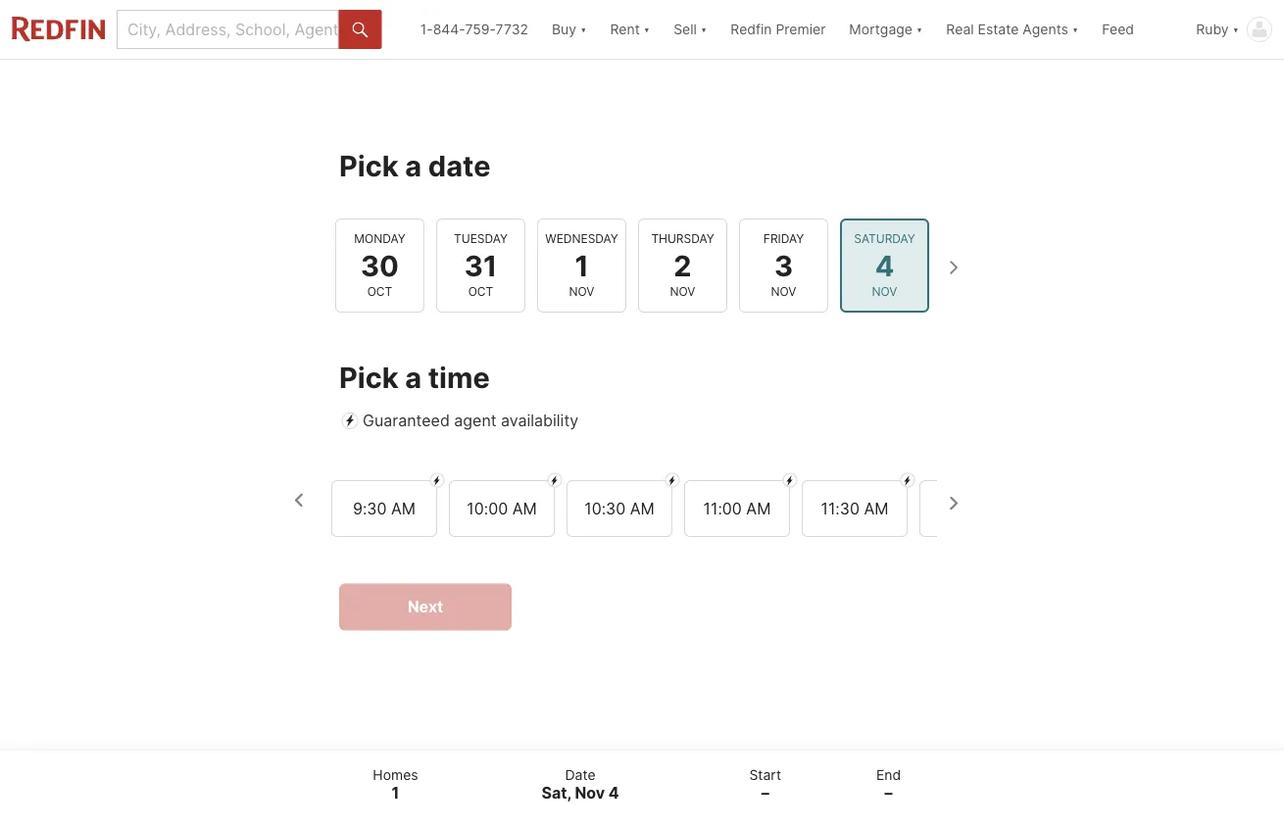 Task type: locate. For each thing, give the bounding box(es) containing it.
1 vertical spatial 1
[[392, 784, 400, 803]]

1 ▾ from the left
[[581, 21, 587, 38]]

1 down the homes
[[392, 784, 400, 803]]

1 horizontal spatial 4
[[876, 249, 895, 283]]

1 for wednesday 1 nov
[[575, 249, 589, 283]]

am right 10:30
[[630, 498, 655, 518]]

1 – from the left
[[762, 784, 770, 803]]

▾ for buy ▾
[[581, 21, 587, 38]]

oct inside tuesday 31 oct
[[469, 285, 494, 299]]

a up guaranteed
[[405, 360, 422, 395]]

feed button
[[1091, 0, 1185, 59]]

nov for 2
[[670, 285, 696, 299]]

nov down '3'
[[771, 285, 797, 299]]

4
[[876, 249, 895, 283], [609, 784, 620, 803]]

nov inside saturday 4 nov
[[872, 285, 898, 299]]

buy ▾
[[552, 21, 587, 38]]

am inside 'button'
[[865, 498, 889, 518]]

10:30
[[585, 498, 626, 518]]

nov for 3
[[771, 285, 797, 299]]

2
[[674, 249, 692, 283]]

1 inside homes 1
[[392, 784, 400, 803]]

5 am from the left
[[865, 498, 889, 518]]

1 a from the top
[[405, 148, 422, 183]]

10:00
[[467, 498, 508, 518]]

a left date
[[405, 148, 422, 183]]

oct for 31
[[469, 285, 494, 299]]

– inside end –
[[885, 784, 893, 803]]

date
[[428, 148, 491, 183]]

am right 9:30
[[391, 498, 416, 518]]

next
[[408, 598, 443, 617]]

0 vertical spatial 1
[[575, 249, 589, 283]]

homes
[[373, 767, 418, 784]]

▾ right sell
[[701, 21, 707, 38]]

friday
[[764, 232, 804, 246]]

4 right sat,
[[609, 784, 620, 803]]

am right 11:00
[[747, 498, 771, 518]]

10:30 am button
[[567, 480, 673, 537]]

9:30 am button
[[332, 480, 437, 537]]

nov inside date sat, nov  4
[[575, 784, 605, 803]]

▾ right mortgage
[[917, 21, 923, 38]]

31
[[465, 249, 497, 283]]

buy ▾ button
[[540, 0, 599, 59]]

am
[[391, 498, 416, 518], [513, 498, 537, 518], [630, 498, 655, 518], [747, 498, 771, 518], [865, 498, 889, 518]]

oct down 31
[[469, 285, 494, 299]]

pick
[[339, 148, 399, 183], [339, 360, 399, 395]]

mortgage ▾ button
[[850, 0, 923, 59]]

– inside start –
[[762, 784, 770, 803]]

nov inside thursday 2 nov
[[670, 285, 696, 299]]

redfin
[[731, 21, 772, 38]]

0 vertical spatial pick
[[339, 148, 399, 183]]

friday 3 nov
[[764, 232, 804, 299]]

date
[[565, 767, 596, 784]]

2 a from the top
[[405, 360, 422, 395]]

1 pick from the top
[[339, 148, 399, 183]]

11:30 am
[[821, 498, 889, 518]]

nov for 4
[[872, 285, 898, 299]]

nov
[[569, 285, 595, 299], [670, 285, 696, 299], [771, 285, 797, 299], [872, 285, 898, 299], [575, 784, 605, 803]]

1
[[575, 249, 589, 283], [392, 784, 400, 803]]

▾ right agents
[[1073, 21, 1079, 38]]

mortgage
[[850, 21, 913, 38]]

6 ▾ from the left
[[1233, 21, 1240, 38]]

2 – from the left
[[885, 784, 893, 803]]

3 am from the left
[[630, 498, 655, 518]]

pick up monday
[[339, 148, 399, 183]]

real
[[947, 21, 975, 38]]

11:30
[[821, 498, 860, 518]]

a
[[405, 148, 422, 183], [405, 360, 422, 395]]

1 horizontal spatial 1
[[575, 249, 589, 283]]

844-
[[433, 21, 465, 38]]

sat,
[[542, 784, 572, 803]]

thursday
[[652, 232, 715, 246]]

0 horizontal spatial 1
[[392, 784, 400, 803]]

1 vertical spatial a
[[405, 360, 422, 395]]

1 vertical spatial 4
[[609, 784, 620, 803]]

real estate agents ▾
[[947, 21, 1079, 38]]

City, Address, School, Agent, ZIP search field
[[117, 10, 339, 49]]

1 horizontal spatial –
[[885, 784, 893, 803]]

0 horizontal spatial 4
[[609, 784, 620, 803]]

feed
[[1103, 21, 1135, 38]]

– down 'start'
[[762, 784, 770, 803]]

3 ▾ from the left
[[701, 21, 707, 38]]

buy ▾ button
[[552, 0, 587, 59]]

1 oct from the left
[[368, 285, 393, 299]]

a for time
[[405, 360, 422, 395]]

▾
[[581, 21, 587, 38], [644, 21, 650, 38], [701, 21, 707, 38], [917, 21, 923, 38], [1073, 21, 1079, 38], [1233, 21, 1240, 38]]

1 am from the left
[[391, 498, 416, 518]]

–
[[762, 784, 770, 803], [885, 784, 893, 803]]

pick up guaranteed
[[339, 360, 399, 395]]

2 pick from the top
[[339, 360, 399, 395]]

rent ▾ button
[[610, 0, 650, 59]]

▾ right ruby
[[1233, 21, 1240, 38]]

1 vertical spatial pick
[[339, 360, 399, 395]]

agent
[[454, 411, 497, 430]]

monday
[[354, 232, 406, 246]]

nov inside wednesday 1 nov
[[569, 285, 595, 299]]

end
[[877, 767, 901, 784]]

oct inside the monday 30 oct
[[368, 285, 393, 299]]

sell ▾
[[674, 21, 707, 38]]

4 inside saturday 4 nov
[[876, 249, 895, 283]]

0 vertical spatial a
[[405, 148, 422, 183]]

0 horizontal spatial –
[[762, 784, 770, 803]]

759-
[[465, 21, 496, 38]]

0 vertical spatial 4
[[876, 249, 895, 283]]

rent ▾
[[610, 21, 650, 38]]

– down end
[[885, 784, 893, 803]]

oct for 30
[[368, 285, 393, 299]]

next image
[[938, 252, 969, 283]]

▾ right rent
[[644, 21, 650, 38]]

▾ right buy in the left top of the page
[[581, 21, 587, 38]]

am right 10:00
[[513, 498, 537, 518]]

nov inside friday 3 nov
[[771, 285, 797, 299]]

start
[[750, 767, 782, 784]]

nov down '2'
[[670, 285, 696, 299]]

1-844-759-7732 link
[[420, 21, 529, 38]]

am for 11:30 am
[[865, 498, 889, 518]]

2 am from the left
[[513, 498, 537, 518]]

2 oct from the left
[[469, 285, 494, 299]]

4 am from the left
[[747, 498, 771, 518]]

am right 11:30
[[865, 498, 889, 518]]

10:00 am
[[467, 498, 537, 518]]

agents
[[1023, 21, 1069, 38]]

nov down date
[[575, 784, 605, 803]]

4 inside date sat, nov  4
[[609, 784, 620, 803]]

9:30
[[353, 498, 387, 518]]

ruby
[[1197, 21, 1230, 38]]

1 down "wednesday"
[[575, 249, 589, 283]]

thursday 2 nov
[[652, 232, 715, 299]]

1 horizontal spatial oct
[[469, 285, 494, 299]]

premier
[[776, 21, 826, 38]]

oct
[[368, 285, 393, 299], [469, 285, 494, 299]]

▾ for sell ▾
[[701, 21, 707, 38]]

1 inside wednesday 1 nov
[[575, 249, 589, 283]]

4 ▾ from the left
[[917, 21, 923, 38]]

nov down saturday
[[872, 285, 898, 299]]

monday 30 oct
[[354, 232, 406, 299]]

nov down "wednesday"
[[569, 285, 595, 299]]

am for 9:30 am
[[391, 498, 416, 518]]

4 down saturday
[[876, 249, 895, 283]]

previous image
[[284, 485, 316, 516]]

oct down 30
[[368, 285, 393, 299]]

0 horizontal spatial oct
[[368, 285, 393, 299]]

2 ▾ from the left
[[644, 21, 650, 38]]



Task type: vqa. For each thing, say whether or not it's contained in the screenshot.
bottom 4
yes



Task type: describe. For each thing, give the bounding box(es) containing it.
buy
[[552, 21, 577, 38]]

date sat, nov  4
[[542, 767, 620, 803]]

10:30 am
[[585, 498, 655, 518]]

availability
[[501, 411, 579, 430]]

sell ▾ button
[[662, 0, 719, 59]]

pick a date
[[339, 148, 491, 183]]

11:00
[[704, 498, 742, 518]]

– for start –
[[762, 784, 770, 803]]

tuesday
[[454, 232, 508, 246]]

pick for pick a time
[[339, 360, 399, 395]]

start –
[[750, 767, 782, 803]]

7732
[[496, 21, 529, 38]]

am for 11:00 am
[[747, 498, 771, 518]]

11:00 am
[[704, 498, 771, 518]]

saturday
[[855, 232, 916, 246]]

9:30 am
[[353, 498, 416, 518]]

– for end –
[[885, 784, 893, 803]]

30
[[361, 249, 399, 283]]

mortgage ▾
[[850, 21, 923, 38]]

▾ for rent ▾
[[644, 21, 650, 38]]

guaranteed
[[363, 411, 450, 430]]

submit search image
[[352, 22, 368, 38]]

tuesday 31 oct
[[454, 232, 508, 299]]

real estate agents ▾ button
[[935, 0, 1091, 59]]

next image
[[938, 488, 969, 519]]

5 ▾ from the left
[[1073, 21, 1079, 38]]

time
[[428, 360, 490, 395]]

redfin premier
[[731, 21, 826, 38]]

a for date
[[405, 148, 422, 183]]

wednesday
[[546, 232, 619, 246]]

rent
[[610, 21, 640, 38]]

next button
[[339, 584, 512, 631]]

guaranteed agent availability
[[363, 411, 579, 430]]

pick a time
[[339, 360, 490, 395]]

3
[[775, 249, 794, 283]]

wednesday 1 nov
[[546, 232, 619, 299]]

sell ▾ button
[[674, 0, 707, 59]]

am for 10:00 am
[[513, 498, 537, 518]]

▾ for ruby ▾
[[1233, 21, 1240, 38]]

saturday 4 nov
[[855, 232, 916, 299]]

rent ▾ button
[[599, 0, 662, 59]]

sell
[[674, 21, 697, 38]]

11:30 am button
[[802, 480, 908, 537]]

pick for pick a date
[[339, 148, 399, 183]]

▾ for mortgage ▾
[[917, 21, 923, 38]]

1-844-759-7732
[[420, 21, 529, 38]]

mortgage ▾ button
[[838, 0, 935, 59]]

11:00 am button
[[685, 480, 791, 537]]

ruby ▾
[[1197, 21, 1240, 38]]

10:00 am button
[[449, 480, 555, 537]]

1 for homes 1
[[392, 784, 400, 803]]

homes 1
[[373, 767, 418, 803]]

real estate agents ▾ link
[[947, 0, 1079, 59]]

nov for 1
[[569, 285, 595, 299]]

end –
[[877, 767, 901, 803]]

redfin premier button
[[719, 0, 838, 59]]

1-
[[420, 21, 433, 38]]

estate
[[978, 21, 1019, 38]]

am for 10:30 am
[[630, 498, 655, 518]]



